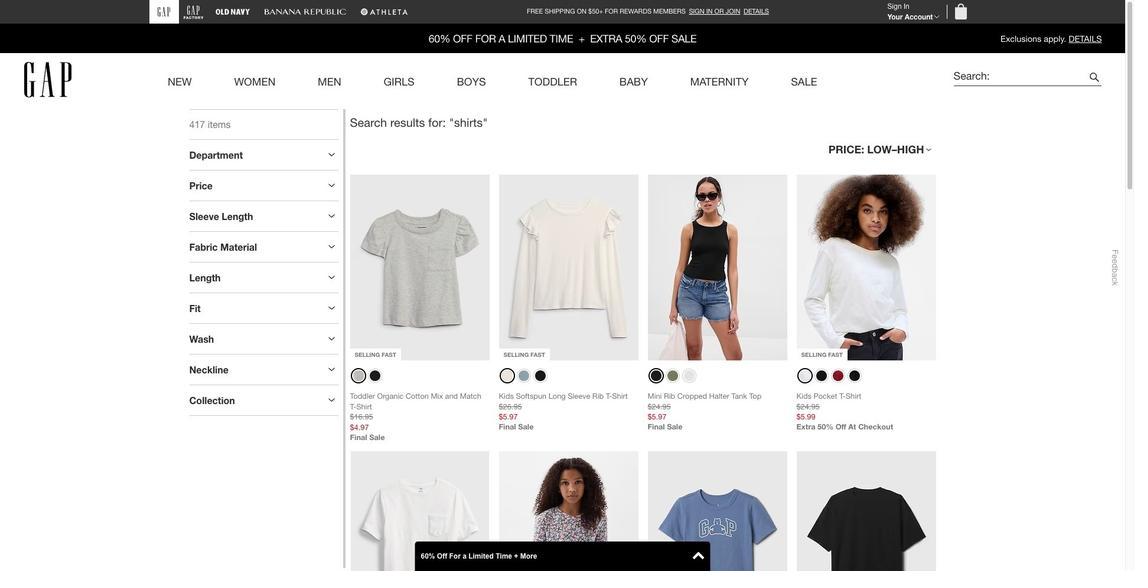 Task type: describe. For each thing, give the bounding box(es) containing it.
gap factory image
[[183, 4, 204, 19]]

Was $26.95 text field
[[499, 403, 522, 412]]

open my account menu image
[[934, 15, 940, 19]]

mini rib cropped halter tank top image
[[648, 175, 787, 361]]

kids recycled t-shirt image
[[797, 452, 936, 572]]

athleta image
[[360, 5, 408, 19]]

417 items in the product grid element
[[189, 119, 231, 130]]

Was $16.95 text field
[[350, 413, 373, 422]]

kids softspun long sleeve rib t-shirt image
[[499, 175, 638, 361]]

search search field
[[954, 68, 1086, 85]]

kids vintage t-shirt image
[[499, 452, 638, 572]]

gap logo image
[[24, 62, 72, 97]]

banana republic image
[[264, 5, 346, 19]]

old navy image
[[215, 5, 250, 19]]



Task type: vqa. For each thing, say whether or not it's contained in the screenshot.
417 items in the product grid "element"
yes



Task type: locate. For each thing, give the bounding box(es) containing it.
Now $4.97 text field
[[350, 423, 490, 434]]

Was $24.95 text field
[[797, 403, 820, 412]]

0 vertical spatial kids pocket t-shirt image
[[797, 175, 936, 361]]

toddler organic cotton mix and match t-shirt image
[[350, 175, 490, 361]]

None search field
[[942, 62, 1102, 97]]

Now $5.97 text field
[[499, 413, 638, 423]]

kids pocket t-shirt image
[[797, 175, 936, 361], [350, 452, 490, 572]]

0 horizontal spatial kids pocket t-shirt image
[[350, 452, 490, 572]]

Now $5.99 text field
[[797, 413, 936, 423]]

60% off for a limited time + extra 50% off sale image
[[0, 24, 1126, 53]]

1 horizontal spatial kids pocket t-shirt image
[[797, 175, 936, 361]]

Now $5.97 text field
[[648, 413, 787, 423]]

1 vertical spatial kids pocket t-shirt image
[[350, 452, 490, 572]]

Was $24.95 text field
[[648, 403, 671, 412]]

gap image
[[158, 7, 170, 16]]

babygap mix and match logo t-shirt image
[[648, 452, 787, 572]]



